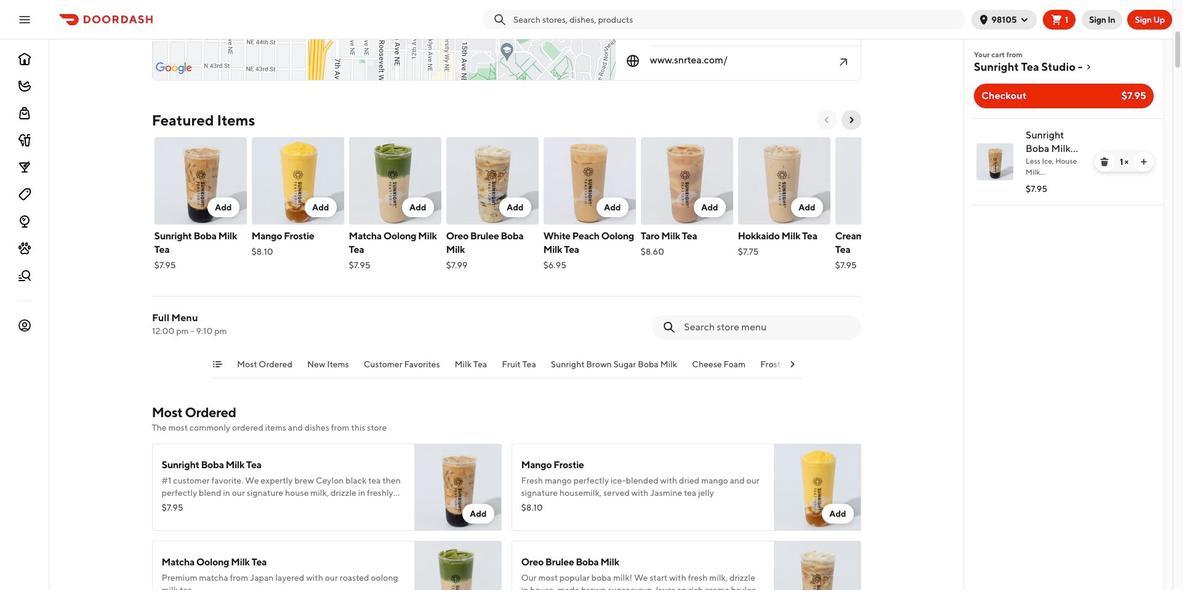 Task type: describe. For each thing, give the bounding box(es) containing it.
0 vertical spatial oreo brulee boba milk image
[[446, 137, 539, 225]]

1 horizontal spatial sunright boba milk tea image
[[414, 444, 502, 531]]

add one to cart image
[[1139, 157, 1149, 167]]

1 horizontal spatial oreo brulee boba milk image
[[774, 541, 861, 591]]

white peach oolong milk tea image
[[543, 137, 636, 225]]

map region
[[152, 0, 615, 80]]

0 vertical spatial matcha oolong milk tea image
[[349, 137, 441, 225]]

Item Search search field
[[684, 321, 851, 334]]

Store search: begin typing to search for stores available on DoorDash text field
[[514, 13, 961, 26]]

0 vertical spatial mango frostie image
[[252, 137, 344, 225]]

open menu image
[[17, 12, 32, 27]]

taro milk tea image
[[641, 137, 733, 225]]



Task type: locate. For each thing, give the bounding box(es) containing it.
next button of carousel image
[[846, 115, 856, 125]]

previous button of carousel image
[[822, 115, 832, 125]]

mango frostie image
[[252, 137, 344, 225], [774, 444, 861, 531]]

0 horizontal spatial oreo brulee boba milk image
[[446, 137, 539, 225]]

1 vertical spatial oreo brulee boba milk image
[[774, 541, 861, 591]]

scroll menu navigation right image
[[787, 360, 797, 369]]

heading
[[152, 110, 255, 130]]

0 horizontal spatial sunright boba milk tea image
[[154, 137, 247, 225]]

sunright boba milk tea image
[[154, 137, 247, 225], [977, 143, 1014, 180], [414, 444, 502, 531]]

remove item from cart image
[[1100, 157, 1110, 167]]

1 vertical spatial mango frostie image
[[774, 444, 861, 531]]

1 horizontal spatial mango frostie image
[[774, 444, 861, 531]]

0 horizontal spatial mango frostie image
[[252, 137, 344, 225]]

2 horizontal spatial sunright boba milk tea image
[[977, 143, 1014, 180]]

powered by google image
[[155, 62, 192, 75]]

matcha oolong milk tea image
[[349, 137, 441, 225], [414, 541, 502, 591]]

hokkaido milk tea image
[[738, 137, 830, 225]]

1 vertical spatial matcha oolong milk tea image
[[414, 541, 502, 591]]

oreo brulee boba milk image
[[446, 137, 539, 225], [774, 541, 861, 591]]



Task type: vqa. For each thing, say whether or not it's contained in the screenshot.
"Store search: begin typing to search for stores available on DoorDash" text field
yes



